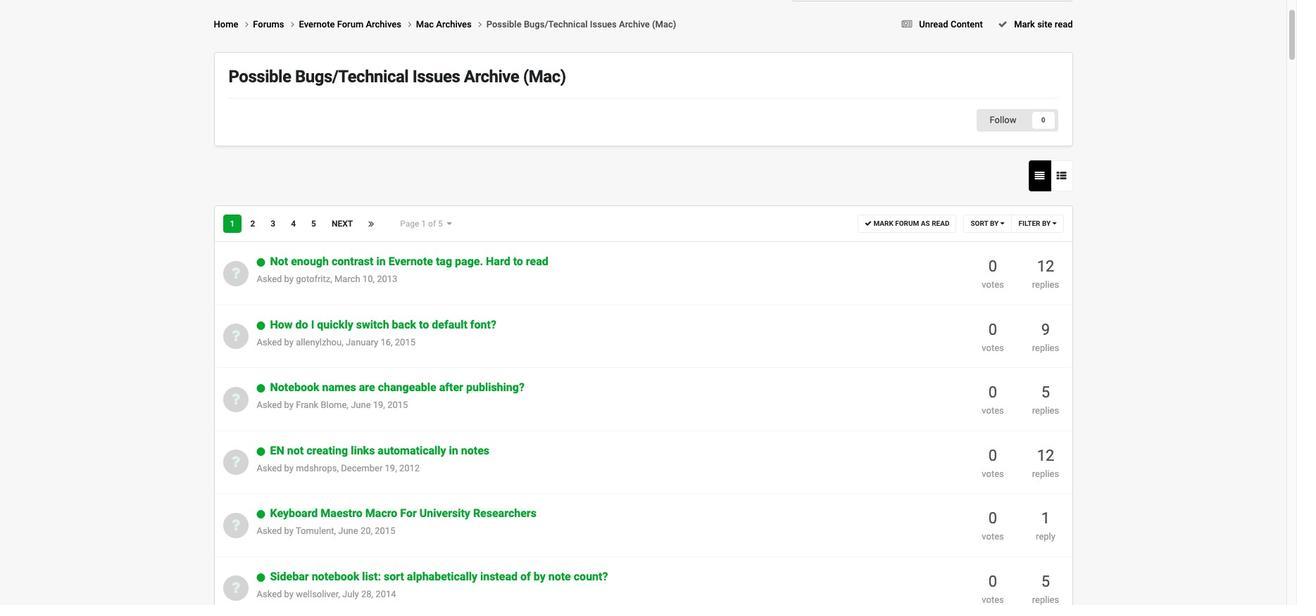 Task type: vqa. For each thing, say whether or not it's contained in the screenshot.
this on the bottom right of the page
no



Task type: locate. For each thing, give the bounding box(es) containing it.
filter by
[[1019, 220, 1053, 228]]

by left frank
[[284, 400, 294, 411]]

as
[[921, 220, 930, 228]]

notebook
[[312, 570, 359, 584]]

, down creating
[[337, 463, 339, 474]]

4 replies from the top
[[1032, 469, 1059, 480]]

by left caret down image
[[1042, 220, 1051, 228]]

, down maestro
[[334, 526, 336, 537]]

bugs/technical
[[524, 19, 588, 30], [295, 67, 409, 87]]

archives right "forum"
[[366, 19, 401, 30]]

1 12 from the top
[[1037, 258, 1055, 276]]

list:
[[362, 570, 381, 584]]

newspaper o image
[[902, 20, 912, 29]]

asked down how on the left bottom of page
[[257, 337, 282, 348]]

3 link
[[264, 215, 283, 233]]

1 vertical spatial to
[[419, 318, 429, 332]]

check image
[[865, 220, 872, 227]]

1 vertical spatial of
[[521, 570, 531, 584]]

to
[[513, 255, 523, 269], [419, 318, 429, 332]]

instead
[[480, 570, 518, 584]]

question image left how on the left bottom of page
[[231, 328, 240, 344]]

9 replies
[[1032, 321, 1059, 353]]

caret down image right sort
[[1001, 220, 1005, 227]]

asked down not at the top left of page
[[257, 274, 282, 285]]

3
[[271, 219, 276, 229]]

6 0 votes from the top
[[982, 573, 1004, 606]]

3 question image from the top
[[231, 517, 240, 533]]

1 angle right image from the left
[[291, 20, 294, 29]]

0 vertical spatial issues
[[590, 19, 617, 30]]

go to first unread post image left sidebar
[[257, 573, 265, 583]]

of
[[428, 219, 436, 229], [521, 570, 531, 584]]

by for keyboard maestro macro for university researchers
[[284, 526, 294, 537]]

asked by allenylzhou , january 16, 2015
[[257, 337, 416, 348]]

6 asked from the top
[[257, 589, 282, 600]]

asked by wellsoliver , july 28, 2014
[[257, 589, 396, 600]]

3 0 votes from the top
[[982, 384, 1004, 417]]

5 down 9 replies
[[1042, 384, 1050, 402]]

1 vertical spatial (mac)
[[523, 67, 566, 87]]

3 angle right image from the left
[[479, 20, 482, 29]]

possible bugs/technical issues archive (mac)
[[486, 19, 676, 30], [229, 67, 566, 87]]

0 vertical spatial 19,
[[373, 400, 385, 411]]

2
[[250, 219, 255, 229]]

mark forum as read link
[[858, 215, 957, 233]]

1 vertical spatial evernote
[[389, 255, 433, 269]]

, left july
[[338, 589, 340, 600]]

(mac)
[[652, 19, 676, 30], [523, 67, 566, 87]]

question image left sidebar
[[231, 580, 240, 596]]

angle right image inside forums link
[[291, 20, 294, 29]]

0 horizontal spatial archives
[[366, 19, 401, 30]]

12
[[1037, 258, 1055, 276], [1037, 447, 1055, 465]]

caret down image
[[1053, 220, 1057, 227]]

asked for notebook names are changeable after publishing?
[[257, 400, 282, 411]]

0 vertical spatial archive
[[619, 19, 650, 30]]

to right hard
[[513, 255, 523, 269]]

question image for keyboard
[[231, 517, 240, 533]]

10,
[[363, 274, 375, 285]]

0 horizontal spatial archive
[[464, 67, 519, 87]]

keyboard maestro macro for university researchers link
[[270, 507, 537, 521]]

5 replies for notebook names are changeable after publishing?
[[1032, 384, 1059, 417]]

0 horizontal spatial angle right image
[[291, 20, 294, 29]]

archives right mac
[[436, 19, 472, 30]]

5 replies down reply
[[1032, 573, 1059, 606]]

19, left 2012
[[385, 463, 397, 474]]

automatically
[[378, 444, 446, 458]]

by for how do i quickly switch back to default font?
[[284, 337, 294, 348]]

0 vertical spatial 12
[[1037, 258, 1055, 276]]

by for filter
[[1042, 220, 1051, 228]]

1 horizontal spatial evernote
[[389, 255, 433, 269]]

votes
[[982, 280, 1004, 290], [982, 343, 1004, 353], [982, 406, 1004, 417], [982, 469, 1004, 480], [982, 532, 1004, 543], [982, 595, 1004, 606]]

1 vertical spatial archive
[[464, 67, 519, 87]]

to right back
[[419, 318, 429, 332]]

how do i quickly switch back to default font? link
[[270, 318, 497, 332]]

0 vertical spatial 12 replies
[[1032, 258, 1059, 290]]

1 reply
[[1036, 510, 1056, 543]]

of right 'page'
[[428, 219, 436, 229]]

0 for notebook names are changeable after publishing?
[[989, 384, 997, 402]]

0 vertical spatial possible
[[486, 19, 522, 30]]

in up 2013
[[376, 255, 386, 269]]

forum
[[337, 19, 364, 30]]

1 vertical spatial question image
[[231, 391, 240, 407]]

by down "keyboard"
[[284, 526, 294, 537]]

asked down sidebar
[[257, 589, 282, 600]]

mac archives link
[[416, 18, 486, 31]]

5 0 votes from the top
[[982, 510, 1004, 543]]

4 link
[[284, 215, 303, 233]]

1 horizontal spatial read
[[932, 220, 950, 228]]

1 right 'page'
[[421, 219, 426, 229]]

go to first unread post image left not at the top left of page
[[257, 258, 265, 268]]

1 left 2 on the top left of page
[[230, 219, 235, 229]]

1 vertical spatial 2015
[[387, 400, 408, 411]]

0 horizontal spatial caret down image
[[447, 220, 452, 228]]

caret down image inside the 'sort by' link
[[1001, 220, 1005, 227]]

evernote up 2013
[[389, 255, 433, 269]]

2 horizontal spatial 1
[[1042, 510, 1050, 528]]

possible right the mac archives
[[486, 19, 522, 30]]

july
[[342, 589, 359, 600]]

1 vertical spatial 5 replies
[[1032, 573, 1059, 606]]

evernote
[[299, 19, 335, 30], [389, 255, 433, 269]]

june left 20,
[[338, 526, 358, 537]]

0 vertical spatial in
[[376, 255, 386, 269]]

1 asked from the top
[[257, 274, 282, 285]]

0 vertical spatial 2015
[[395, 337, 416, 348]]

2 vertical spatial 2015
[[375, 526, 395, 537]]

2 0 votes from the top
[[982, 321, 1004, 353]]

replies
[[1032, 280, 1059, 290], [1032, 343, 1059, 353], [1032, 406, 1059, 417], [1032, 469, 1059, 480], [1032, 595, 1059, 606]]

reply
[[1036, 532, 1056, 543]]

of right instead
[[521, 570, 531, 584]]

1 votes from the top
[[982, 280, 1004, 290]]

2 go to first unread post image from the top
[[257, 573, 265, 583]]

2 12 from the top
[[1037, 447, 1055, 465]]

angle right image left mac
[[408, 20, 412, 29]]

1 vertical spatial 12
[[1037, 447, 1055, 465]]

2 vertical spatial read
[[526, 255, 549, 269]]

read right site
[[1055, 19, 1073, 30]]

2 question image from the top
[[231, 391, 240, 407]]

mark for forum
[[874, 220, 894, 228]]

4 votes from the top
[[982, 469, 1004, 480]]

1 horizontal spatial archive
[[619, 19, 650, 30]]

0 horizontal spatial in
[[376, 255, 386, 269]]

asked down notebook
[[257, 400, 282, 411]]

5 replies
[[1032, 384, 1059, 417], [1032, 573, 1059, 606]]

0 horizontal spatial evernote
[[299, 19, 335, 30]]

0 vertical spatial 5 replies
[[1032, 384, 1059, 417]]

by down not
[[284, 463, 294, 474]]

1 vertical spatial issues
[[413, 67, 460, 87]]

2 angle right image from the left
[[408, 20, 412, 29]]

0 votes
[[982, 258, 1004, 290], [982, 321, 1004, 353], [982, 384, 1004, 417], [982, 447, 1004, 480], [982, 510, 1004, 543], [982, 573, 1004, 606]]

3 asked from the top
[[257, 400, 282, 411]]

page
[[400, 219, 419, 229]]

archive
[[619, 19, 650, 30], [464, 67, 519, 87]]

june down are
[[351, 400, 371, 411]]

go to first unread post image left "keyboard"
[[257, 510, 265, 520]]

angle right image right 'forums'
[[291, 20, 294, 29]]

5 replies for sidebar notebook list: sort alphabetically instead of by note count?
[[1032, 573, 1059, 606]]

how
[[270, 318, 293, 332]]

2 asked from the top
[[257, 337, 282, 348]]

1 vertical spatial go to first unread post image
[[257, 573, 265, 583]]

by down not at the top left of page
[[284, 274, 294, 285]]

1 horizontal spatial angle right image
[[408, 20, 412, 29]]

1 vertical spatial read
[[932, 220, 950, 228]]

asked for sidebar notebook list: sort alphabetically instead of by note count?
[[257, 589, 282, 600]]

read right hard
[[526, 255, 549, 269]]

0 vertical spatial question image
[[231, 328, 240, 344]]

caret down image inside page 1 of 5 link
[[447, 220, 452, 228]]

by down how on the left bottom of page
[[284, 337, 294, 348]]

6 votes from the top
[[982, 595, 1004, 606]]

1 horizontal spatial of
[[521, 570, 531, 584]]

alphabetically
[[407, 570, 478, 584]]

1 vertical spatial june
[[338, 526, 358, 537]]

1 inside 1 reply
[[1042, 510, 1050, 528]]

notebook names are changeable after publishing?
[[270, 381, 525, 395]]

0 vertical spatial mark
[[1014, 19, 1035, 30]]

2 12 replies from the top
[[1032, 447, 1059, 480]]

angle right image inside mac archives link
[[479, 20, 482, 29]]

12 replies up 1 reply
[[1032, 447, 1059, 480]]

0 horizontal spatial (mac)
[[523, 67, 566, 87]]

0 for how do i quickly switch back to default font?
[[989, 321, 997, 339]]

2 caret down image from the left
[[1001, 220, 1005, 227]]

hard
[[486, 255, 510, 269]]

, left march
[[330, 274, 332, 285]]

5 asked from the top
[[257, 526, 282, 537]]

by inside the 'sort by' link
[[990, 220, 999, 228]]

1 vertical spatial mark
[[874, 220, 894, 228]]

0 horizontal spatial of
[[428, 219, 436, 229]]

replies for note
[[1032, 595, 1059, 606]]

asked down "keyboard"
[[257, 526, 282, 537]]

1 up reply
[[1042, 510, 1050, 528]]

1 horizontal spatial in
[[449, 444, 458, 458]]

june
[[351, 400, 371, 411], [338, 526, 358, 537]]

names
[[322, 381, 356, 395]]

possible down 'forums'
[[229, 67, 291, 87]]

caret down image
[[447, 220, 452, 228], [1001, 220, 1005, 227]]

0 vertical spatial to
[[513, 255, 523, 269]]

1 horizontal spatial (mac)
[[652, 19, 676, 30]]

go to first unread post image for 9
[[257, 321, 265, 331]]

16,
[[381, 337, 393, 348]]

asked down en
[[257, 463, 282, 474]]

0 for not enough contrast in evernote tag page. hard to read
[[989, 258, 997, 276]]

evernote left "forum"
[[299, 19, 335, 30]]

1 horizontal spatial caret down image
[[1001, 220, 1005, 227]]

mark site read
[[1012, 19, 1073, 30]]

0 votes for page.
[[982, 258, 1004, 290]]

go to first unread post image
[[257, 321, 265, 331], [257, 384, 265, 394], [257, 447, 265, 457], [257, 510, 265, 520]]

asked for not enough contrast in evernote tag page. hard to read
[[257, 274, 282, 285]]

expanded view: show topics with a preview of the post image
[[1057, 171, 1067, 181]]

by right sort
[[990, 220, 999, 228]]

12 replies for not enough contrast in evernote tag page. hard to read
[[1032, 258, 1059, 290]]

5 replies from the top
[[1032, 595, 1059, 606]]

question image left en
[[231, 454, 240, 470]]

2015 down macro
[[375, 526, 395, 537]]

19,
[[373, 400, 385, 411], [385, 463, 397, 474]]

replies for to
[[1032, 280, 1059, 290]]

by down sidebar
[[284, 589, 294, 600]]

4 0 votes from the top
[[982, 447, 1004, 480]]

0 vertical spatial (mac)
[[652, 19, 676, 30]]

0 vertical spatial possible bugs/technical issues archive (mac)
[[486, 19, 676, 30]]

evernote forum archives link
[[299, 18, 416, 31]]

0 horizontal spatial 1
[[230, 219, 235, 229]]

1 by from the left
[[990, 220, 999, 228]]

2 votes from the top
[[982, 343, 1004, 353]]

mark inside "link"
[[874, 220, 894, 228]]

question image for sidebar
[[231, 580, 240, 596]]

5
[[311, 219, 316, 229], [438, 219, 443, 229], [1042, 384, 1050, 402], [1042, 573, 1050, 591]]

2 horizontal spatial read
[[1055, 19, 1073, 30]]

3 go to first unread post image from the top
[[257, 447, 265, 457]]

check image
[[998, 20, 1008, 29]]

in left notes
[[449, 444, 458, 458]]

0 vertical spatial go to first unread post image
[[257, 258, 265, 268]]

1 horizontal spatial bugs/technical
[[524, 19, 588, 30]]

go to first unread post image left how on the left bottom of page
[[257, 321, 265, 331]]

19, down are
[[373, 400, 385, 411]]

by
[[284, 274, 294, 285], [284, 337, 294, 348], [284, 400, 294, 411], [284, 463, 294, 474], [284, 526, 294, 537], [534, 570, 546, 584], [284, 589, 294, 600]]

angle right image inside evernote forum archives link
[[408, 20, 412, 29]]

sort
[[384, 570, 404, 584]]

angle right image right the mac archives
[[479, 20, 482, 29]]

question image for 5
[[231, 391, 240, 407]]

, down names on the bottom left of page
[[347, 400, 349, 411]]

by inside filter by link
[[1042, 220, 1051, 228]]

1 horizontal spatial by
[[1042, 220, 1051, 228]]

, down quickly
[[342, 337, 344, 348]]

1 caret down image from the left
[[447, 220, 452, 228]]

votes for page.
[[982, 280, 1004, 290]]

1 horizontal spatial archives
[[436, 19, 472, 30]]

12 replies down filter by link
[[1032, 258, 1059, 290]]

gotofritz link
[[296, 274, 330, 285]]

1 horizontal spatial mark
[[1014, 19, 1035, 30]]

20,
[[361, 526, 373, 537]]

mark right check icon
[[874, 220, 894, 228]]

1 vertical spatial possible
[[229, 67, 291, 87]]

in
[[376, 255, 386, 269], [449, 444, 458, 458]]

1 12 replies from the top
[[1032, 258, 1059, 290]]

2 replies from the top
[[1032, 343, 1059, 353]]

12 for en not creating links automatically in notes
[[1037, 447, 1055, 465]]

1 0 votes from the top
[[982, 258, 1004, 290]]

not enough contrast in evernote tag page. hard to read
[[270, 255, 549, 269]]

read right as
[[932, 220, 950, 228]]

2 horizontal spatial angle right image
[[479, 20, 482, 29]]

question image left not at the top left of page
[[231, 265, 240, 281]]

2 by from the left
[[1042, 220, 1051, 228]]

1 question image from the top
[[231, 265, 240, 281]]

2 question image from the top
[[231, 454, 240, 470]]

read inside "link"
[[932, 220, 950, 228]]

0 votes for to
[[982, 321, 1004, 353]]

1 5 replies from the top
[[1032, 384, 1059, 417]]

question image
[[231, 328, 240, 344], [231, 391, 240, 407]]

page 1 of 5
[[400, 219, 447, 229]]

1 horizontal spatial 1
[[421, 219, 426, 229]]

next
[[332, 219, 353, 229]]

5 replies down 9 replies
[[1032, 384, 1059, 417]]

tomulent link
[[296, 526, 334, 537]]

0 votes for notes
[[982, 447, 1004, 480]]

1 go to first unread post image from the top
[[257, 321, 265, 331]]

4 go to first unread post image from the top
[[257, 510, 265, 520]]

1 question image from the top
[[231, 328, 240, 344]]

enough
[[291, 255, 329, 269]]

go to first unread post image for 5
[[257, 573, 265, 583]]

publishing?
[[466, 381, 525, 395]]

go to first unread post image left en
[[257, 447, 265, 457]]

4 question image from the top
[[231, 580, 240, 596]]

0 horizontal spatial by
[[990, 220, 999, 228]]

angle right image
[[291, 20, 294, 29], [408, 20, 412, 29], [479, 20, 482, 29]]

0 horizontal spatial mark
[[874, 220, 894, 228]]

caret down image up 'tag' at the top of the page
[[447, 220, 452, 228]]

keyboard
[[270, 507, 318, 521]]

mark site read link
[[994, 19, 1073, 30]]

2015 down notebook names are changeable after publishing? link in the left of the page
[[387, 400, 408, 411]]

1 replies from the top
[[1032, 280, 1059, 290]]

,
[[330, 274, 332, 285], [342, 337, 344, 348], [347, 400, 349, 411], [337, 463, 339, 474], [334, 526, 336, 537], [338, 589, 340, 600]]

1 for 1
[[230, 219, 235, 229]]

question image
[[231, 265, 240, 281], [231, 454, 240, 470], [231, 517, 240, 533], [231, 580, 240, 596]]

go to first unread post image left notebook
[[257, 384, 265, 394]]

question image for 9
[[231, 328, 240, 344]]

notebook names are changeable after publishing? link
[[270, 381, 525, 395]]

en not creating links automatically in notes link
[[270, 444, 490, 458]]

question image left "keyboard"
[[231, 517, 240, 533]]

0 vertical spatial read
[[1055, 19, 1073, 30]]

question image left notebook
[[231, 391, 240, 407]]

1 vertical spatial 12 replies
[[1032, 447, 1059, 480]]

2 5 replies from the top
[[1032, 573, 1059, 606]]

votes for to
[[982, 343, 1004, 353]]

12 replies
[[1032, 258, 1059, 290], [1032, 447, 1059, 480]]

1 vertical spatial bugs/technical
[[295, 67, 409, 87]]

0 horizontal spatial issues
[[413, 67, 460, 87]]

1 go to first unread post image from the top
[[257, 258, 265, 268]]

4 asked from the top
[[257, 463, 282, 474]]

5 votes from the top
[[982, 532, 1004, 543]]

mark left site
[[1014, 19, 1035, 30]]

archives
[[366, 19, 401, 30], [436, 19, 472, 30]]

0 vertical spatial june
[[351, 400, 371, 411]]

2 go to first unread post image from the top
[[257, 384, 265, 394]]

go to first unread post image
[[257, 258, 265, 268], [257, 573, 265, 583]]

by for sort
[[990, 220, 999, 228]]

2015 down back
[[395, 337, 416, 348]]

by for en not creating links automatically in notes
[[284, 463, 294, 474]]

caret down image for sort by
[[1001, 220, 1005, 227]]

forum
[[895, 220, 919, 228]]

creating
[[307, 444, 348, 458]]



Task type: describe. For each thing, give the bounding box(es) containing it.
january
[[346, 337, 378, 348]]

gotofritz
[[296, 274, 330, 285]]

university
[[420, 507, 470, 521]]

by for notebook names are changeable after publishing?
[[284, 400, 294, 411]]

unread
[[919, 19, 949, 30]]

question image for en
[[231, 454, 240, 470]]

forums
[[253, 19, 287, 30]]

follow link
[[977, 110, 1029, 131]]

follow
[[990, 115, 1017, 125]]

go to first unread post image for 1
[[257, 510, 265, 520]]

caret down image for page 1 of 5
[[447, 220, 452, 228]]

5 link
[[304, 215, 323, 233]]

0 votes for of
[[982, 573, 1004, 606]]

12 for not enough contrast in evernote tag page. hard to read
[[1037, 258, 1055, 276]]

go to first unread post image for 5
[[257, 384, 265, 394]]

page 1 of 5 link
[[393, 215, 459, 233]]

mac
[[416, 19, 434, 30]]

question image for not
[[231, 265, 240, 281]]

mdshrops
[[296, 463, 337, 474]]

replies for font?
[[1032, 343, 1059, 353]]

1 vertical spatial in
[[449, 444, 458, 458]]

mac archives
[[416, 19, 474, 30]]

1 horizontal spatial to
[[513, 255, 523, 269]]

by for not enough contrast in evernote tag page. hard to read
[[284, 274, 294, 285]]

2015 for 1
[[375, 526, 395, 537]]

, for i
[[342, 337, 344, 348]]

0 for keyboard maestro macro for university researchers
[[989, 510, 997, 528]]

content
[[951, 19, 983, 30]]

sidebar notebook list: sort alphabetically instead of by note count?
[[270, 570, 608, 584]]

frank blome link
[[296, 400, 347, 411]]

9
[[1042, 321, 1050, 339]]

wellsoliver
[[296, 589, 338, 600]]

2012
[[399, 463, 420, 474]]

allenylzhou link
[[296, 337, 342, 348]]

switch
[[356, 318, 389, 332]]

, for macro
[[334, 526, 336, 537]]

home link
[[214, 18, 253, 31]]

5 down reply
[[1042, 573, 1050, 591]]

forums link
[[253, 18, 299, 31]]

maestro
[[321, 507, 363, 521]]

page.
[[455, 255, 483, 269]]

keyboard maestro macro for university researchers
[[270, 507, 537, 521]]

after
[[439, 381, 463, 395]]

asked by gotofritz , march 10, 2013
[[257, 274, 398, 285]]

5 right 'page'
[[438, 219, 443, 229]]

, for list:
[[338, 589, 340, 600]]

2 link
[[243, 215, 262, 233]]

sort by
[[971, 220, 1001, 228]]

mark for site
[[1014, 19, 1035, 30]]

tag
[[436, 255, 452, 269]]

1 link
[[223, 215, 242, 233]]

asked for en not creating links automatically in notes
[[257, 463, 282, 474]]

angle right image for evernote
[[408, 20, 412, 29]]

not
[[287, 444, 304, 458]]

unread content link
[[897, 19, 983, 30]]

allenylzhou
[[296, 337, 342, 348]]

asked by tomulent , june 20, 2015
[[257, 526, 395, 537]]

en
[[270, 444, 284, 458]]

links
[[351, 444, 375, 458]]

asked for how do i quickly switch back to default font?
[[257, 337, 282, 348]]

asked for keyboard maestro macro for university researchers
[[257, 526, 282, 537]]

default
[[432, 318, 468, 332]]

count?
[[574, 570, 608, 584]]

by left note at the bottom
[[534, 570, 546, 584]]

frank
[[296, 400, 319, 411]]

notebook
[[270, 381, 319, 395]]

researchers
[[473, 507, 537, 521]]

do
[[296, 318, 308, 332]]

angle right image
[[245, 20, 249, 29]]

3 votes from the top
[[982, 406, 1004, 417]]

0 for sidebar notebook list: sort alphabetically instead of by note count?
[[989, 573, 997, 591]]

go to first unread post image for 12
[[257, 447, 265, 457]]

votes for of
[[982, 595, 1004, 606]]

, for contrast
[[330, 274, 332, 285]]

0 vertical spatial bugs/technical
[[524, 19, 588, 30]]

back
[[392, 318, 416, 332]]

angle right image for mac
[[479, 20, 482, 29]]

tomulent
[[296, 526, 334, 537]]

5 right 4
[[311, 219, 316, 229]]

mdshrops link
[[296, 463, 337, 474]]

3 replies from the top
[[1032, 406, 1059, 417]]

contrast
[[332, 255, 374, 269]]

1 horizontal spatial possible
[[486, 19, 522, 30]]

by for sidebar notebook list: sort alphabetically instead of by note count?
[[284, 589, 294, 600]]

1 vertical spatial 19,
[[385, 463, 397, 474]]

macro
[[365, 507, 397, 521]]

, for creating
[[337, 463, 339, 474]]

asked by mdshrops , december 19, 2012
[[257, 463, 420, 474]]

12 replies for en not creating links automatically in notes
[[1032, 447, 1059, 480]]

0 for en not creating links automatically in notes
[[989, 447, 997, 465]]

quickly
[[317, 318, 353, 332]]

mark forum as read
[[872, 220, 950, 228]]

0 vertical spatial evernote
[[299, 19, 335, 30]]

1 archives from the left
[[366, 19, 401, 30]]

1 for 1 reply
[[1042, 510, 1050, 528]]

changeable
[[378, 381, 437, 395]]

not enough contrast in evernote tag page. hard to read link
[[270, 255, 549, 269]]

go to first unread post image for 12
[[257, 258, 265, 268]]

condensed view: show topics as a list image
[[1035, 171, 1045, 181]]

0 horizontal spatial bugs/technical
[[295, 67, 409, 87]]

2 archives from the left
[[436, 19, 472, 30]]

28,
[[361, 589, 373, 600]]

for
[[400, 507, 417, 521]]

2015 for 9
[[395, 337, 416, 348]]

0 horizontal spatial to
[[419, 318, 429, 332]]

how do i quickly switch back to default font?
[[270, 318, 497, 332]]

en not creating links automatically in notes
[[270, 444, 490, 458]]

wellsoliver link
[[296, 589, 338, 600]]

sidebar
[[270, 570, 309, 584]]

march
[[335, 274, 360, 285]]

1 horizontal spatial issues
[[590, 19, 617, 30]]

note
[[548, 570, 571, 584]]

0 horizontal spatial possible
[[229, 67, 291, 87]]

sidebar notebook list: sort alphabetically instead of by note count? link
[[270, 570, 608, 584]]

sort
[[971, 220, 989, 228]]

blome
[[321, 400, 347, 411]]

1 vertical spatial possible bugs/technical issues archive (mac)
[[229, 67, 566, 87]]

2014
[[376, 589, 396, 600]]

0 vertical spatial of
[[428, 219, 436, 229]]

sort by link
[[964, 215, 1012, 233]]

asked by frank blome , june 19, 2015
[[257, 400, 408, 411]]

votes for notes
[[982, 469, 1004, 480]]

0 horizontal spatial read
[[526, 255, 549, 269]]

filter
[[1019, 220, 1041, 228]]

i
[[311, 318, 314, 332]]

last page image
[[369, 219, 374, 229]]

evernote forum archives
[[299, 19, 404, 30]]



